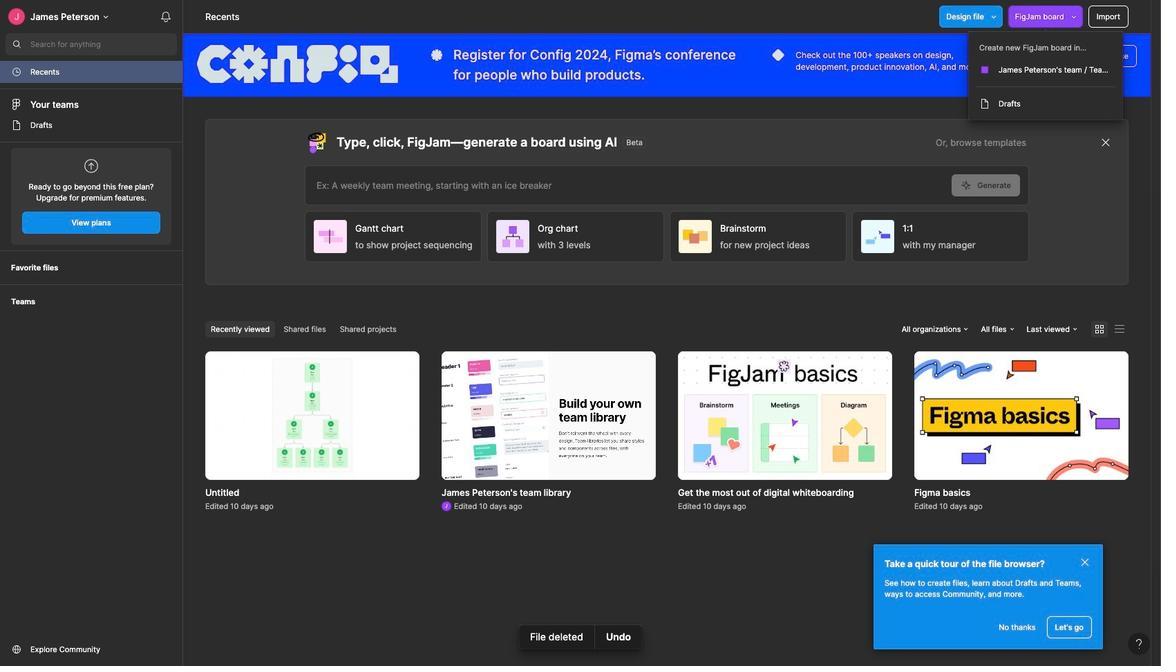 Task type: describe. For each thing, give the bounding box(es) containing it.
Ex: A weekly team meeting, starting with an ice breaker field
[[306, 166, 953, 204]]

team project list checkbox item
[[969, 37, 1124, 115]]

search 32 image
[[6, 33, 28, 55]]

page 16 image
[[11, 120, 22, 131]]

community 16 image
[[11, 644, 22, 655]]

page 16 image
[[980, 98, 991, 109]]

recent 16 image
[[11, 66, 22, 77]]



Task type: vqa. For each thing, say whether or not it's contained in the screenshot.
User Flows Exemple IMAGE
no



Task type: locate. For each thing, give the bounding box(es) containing it.
file thumbnail image
[[442, 351, 656, 480], [678, 351, 893, 480], [915, 351, 1129, 480], [272, 358, 353, 473]]

bell 32 image
[[155, 6, 177, 28]]

help image
[[1137, 639, 1143, 649]]

Search for anything text field
[[30, 39, 177, 50]]



